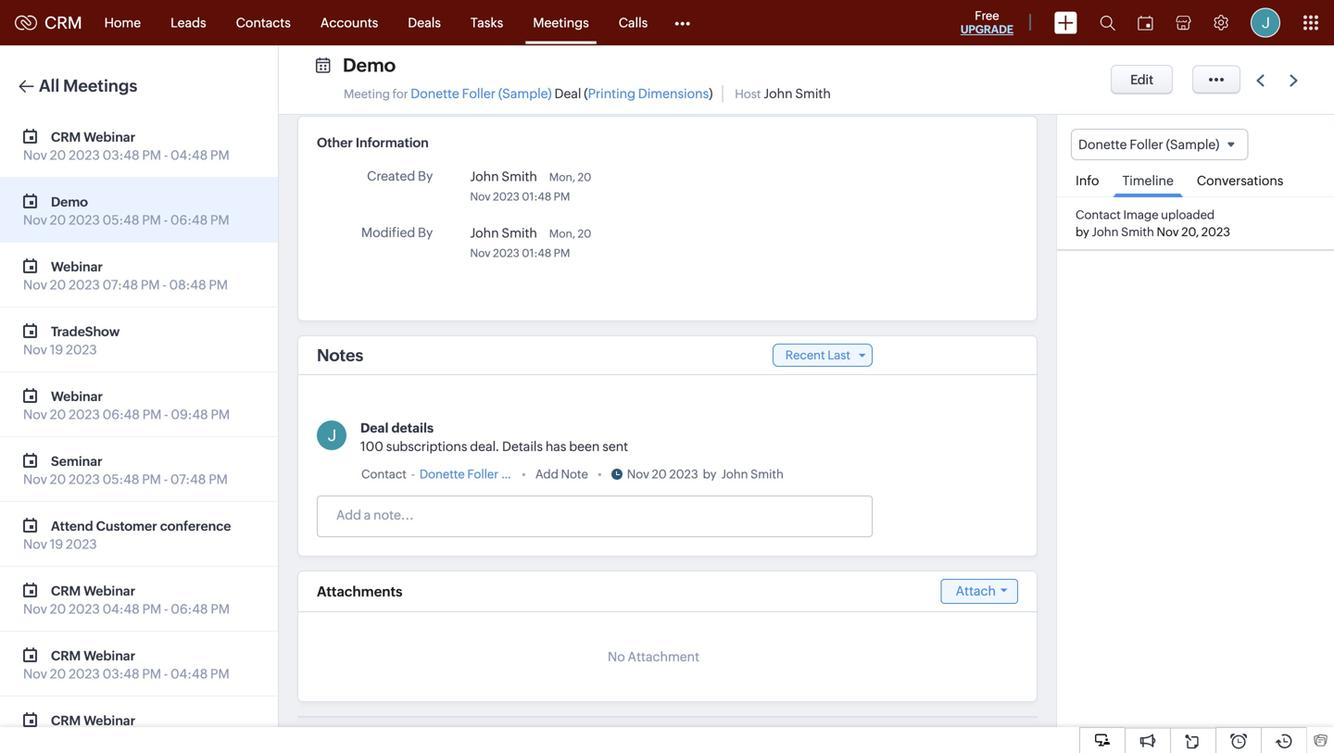 Task type: vqa. For each thing, say whether or not it's contained in the screenshot.


Task type: locate. For each thing, give the bounding box(es) containing it.
upgrade
[[961, 23, 1014, 36]]

deal up the 100
[[361, 421, 389, 436]]

1 vertical spatial crm webinar nov 20 2023 03:48 pm - 04:48 pm
[[23, 649, 230, 682]]

2 by from the top
[[418, 225, 433, 240]]

1 horizontal spatial meetings
[[533, 15, 589, 30]]

0 horizontal spatial •
[[522, 468, 526, 481]]

1 mon, from the top
[[549, 171, 576, 183]]

calendar image
[[1138, 15, 1154, 30]]

07:48
[[102, 278, 138, 292], [170, 472, 206, 487]]

deal
[[555, 86, 581, 101], [361, 421, 389, 436]]

0 horizontal spatial deal
[[361, 421, 389, 436]]

timeline link
[[1113, 161, 1183, 198]]

host
[[735, 87, 761, 101]]

foller up the timeline link on the top right of the page
[[1130, 137, 1164, 152]]

1 19 from the top
[[50, 342, 63, 357]]

demo for demo nov 20 2023 05:48 pm - 06:48 pm
[[51, 195, 88, 209]]

john inside contact image uploaded by john smith nov 20, 2023
[[1092, 225, 1119, 239]]

0 horizontal spatial meetings
[[63, 76, 137, 95]]

0 vertical spatial crm webinar nov 20 2023 03:48 pm - 04:48 pm
[[23, 130, 230, 163]]

smith inside contact image uploaded by john smith nov 20, 2023
[[1122, 225, 1155, 239]]

nov inside contact image uploaded by john smith nov 20, 2023
[[1157, 225, 1179, 239]]

nov inside attend customer conference nov 19 2023
[[23, 537, 47, 552]]

0 vertical spatial demo
[[343, 55, 396, 76]]

mon, 20 nov 2023 01:48 pm
[[470, 171, 592, 203], [470, 228, 592, 259]]

20 inside seminar nov 20 2023 05:48 pm - 07:48 pm
[[50, 472, 66, 487]]

contacts link
[[221, 0, 306, 45]]

1 vertical spatial john smith
[[470, 226, 537, 240]]

search element
[[1089, 0, 1127, 45]]

1 vertical spatial 06:48
[[102, 407, 140, 422]]

1 horizontal spatial contact
[[1076, 208, 1121, 222]]

2 • from the left
[[598, 468, 602, 481]]

2 vertical spatial 03:48
[[102, 732, 140, 746]]

foller for contact - donette foller (sample)
[[467, 468, 499, 481]]

1 horizontal spatial demo
[[343, 55, 396, 76]]

meetings right all
[[63, 76, 137, 95]]

- inside the crm webinar nov 20 2023 04:48 pm - 06:48 pm
[[164, 602, 168, 617]]

demo for demo
[[343, 55, 396, 76]]

19 down the attend
[[50, 537, 63, 552]]

- inside webinar nov 20 2023 06:48 pm - 09:48 pm
[[164, 407, 168, 422]]

19 down tradeshow
[[50, 342, 63, 357]]

by john smith
[[703, 468, 784, 481]]

contact
[[1076, 208, 1121, 222], [361, 468, 407, 481]]

0 vertical spatial foller
[[462, 86, 496, 101]]

1 vertical spatial contact
[[361, 468, 407, 481]]

meetings
[[533, 15, 589, 30], [63, 76, 137, 95]]

mon, for created by
[[549, 171, 576, 183]]

by inside contact image uploaded by john smith nov 20, 2023
[[1076, 225, 1090, 239]]

0 vertical spatial by
[[418, 169, 433, 183]]

(
[[584, 86, 588, 101]]

05:48 up webinar nov 20 2023 07:48 pm - 08:48 pm
[[102, 213, 139, 228]]

donette down subscriptions
[[420, 468, 465, 481]]

tradeshow
[[51, 324, 120, 339]]

01:48 for created by
[[522, 190, 552, 203]]

0 vertical spatial 05:48
[[102, 213, 139, 228]]

19 inside attend customer conference nov 19 2023
[[50, 537, 63, 552]]

create menu element
[[1044, 0, 1089, 45]]

webinar
[[84, 130, 135, 145], [51, 259, 103, 274], [51, 389, 103, 404], [84, 584, 135, 599], [84, 649, 135, 664], [84, 714, 135, 728]]

free
[[975, 9, 1000, 23]]

1 01:48 from the top
[[522, 190, 552, 203]]

nov inside tradeshow nov 19 2023
[[23, 342, 47, 357]]

deals link
[[393, 0, 456, 45]]

webinar inside webinar nov 20 2023 07:48 pm - 08:48 pm
[[51, 259, 103, 274]]

foller
[[462, 86, 496, 101], [1130, 137, 1164, 152], [467, 468, 499, 481]]

2 john smith from the top
[[470, 226, 537, 240]]

05:48
[[102, 213, 139, 228], [102, 472, 139, 487]]

webinar nov 20 2023 06:48 pm - 09:48 pm
[[23, 389, 230, 422]]

1 vertical spatial 03:48
[[102, 667, 140, 682]]

2 crm webinar nov 20 2023 03:48 pm - 04:48 pm from the top
[[23, 649, 230, 682]]

05:48 up customer
[[102, 472, 139, 487]]

recent last
[[786, 348, 851, 362]]

(sample) for meeting for donette foller (sample) deal ( printing dimensions )
[[498, 86, 552, 101]]

deal left "(" on the top left
[[555, 86, 581, 101]]

previous record image
[[1257, 75, 1265, 87]]

2 mon, 20 nov 2023 01:48 pm from the top
[[470, 228, 592, 259]]

by right created
[[418, 169, 433, 183]]

other information
[[317, 135, 429, 150]]

05:48 inside demo nov 20 2023 05:48 pm - 06:48 pm
[[102, 213, 139, 228]]

20
[[50, 148, 66, 163], [578, 171, 592, 183], [50, 213, 66, 228], [578, 228, 592, 240], [50, 278, 66, 292], [50, 407, 66, 422], [652, 468, 667, 481], [50, 472, 66, 487], [50, 602, 66, 617], [50, 667, 66, 682], [50, 732, 66, 746]]

0 vertical spatial 06:48
[[170, 213, 208, 228]]

2 vertical spatial 06:48
[[171, 602, 208, 617]]

john right modified by
[[470, 226, 499, 240]]

1 vertical spatial 05:48
[[102, 472, 139, 487]]

leads link
[[156, 0, 221, 45]]

contact inside contact image uploaded by john smith nov 20, 2023
[[1076, 208, 1121, 222]]

2023 inside seminar nov 20 2023 05:48 pm - 07:48 pm
[[69, 472, 100, 487]]

crm webinar nov 20 2023 03:48 pm - 04:48 pm
[[23, 130, 230, 163], [23, 649, 230, 682], [23, 714, 230, 746]]

details
[[392, 421, 434, 436]]

1 john smith from the top
[[470, 169, 537, 184]]

2023 inside webinar nov 20 2023 07:48 pm - 08:48 pm
[[69, 278, 100, 292]]

•
[[522, 468, 526, 481], [598, 468, 602, 481]]

0 vertical spatial 19
[[50, 342, 63, 357]]

attend customer conference nov 19 2023
[[23, 519, 231, 552]]

subscriptions
[[386, 439, 467, 454]]

20 inside the crm webinar nov 20 2023 04:48 pm - 06:48 pm
[[50, 602, 66, 617]]

09:48
[[171, 407, 208, 422]]

donette right for
[[411, 86, 460, 101]]

2 vertical spatial crm webinar nov 20 2023 03:48 pm - 04:48 pm
[[23, 714, 230, 746]]

2 05:48 from the top
[[102, 472, 139, 487]]

0 horizontal spatial 07:48
[[102, 278, 138, 292]]

by right the "nov 20 2023"
[[703, 468, 717, 481]]

05:48 inside seminar nov 20 2023 05:48 pm - 07:48 pm
[[102, 472, 139, 487]]

1 05:48 from the top
[[102, 213, 139, 228]]

contact down info
[[1076, 208, 1121, 222]]

profile element
[[1240, 0, 1292, 45]]

1 • from the left
[[522, 468, 526, 481]]

2 vertical spatial (sample)
[[501, 468, 551, 481]]

attend
[[51, 519, 93, 534]]

0 horizontal spatial by
[[703, 468, 717, 481]]

2 03:48 from the top
[[102, 667, 140, 682]]

meetings left calls at the left of the page
[[533, 15, 589, 30]]

1 vertical spatial foller
[[1130, 137, 1164, 152]]

01:48
[[522, 190, 552, 203], [522, 247, 552, 259]]

crm
[[44, 13, 82, 32], [51, 130, 81, 145], [51, 584, 81, 599], [51, 649, 81, 664], [51, 714, 81, 728]]

webinar inside webinar nov 20 2023 06:48 pm - 09:48 pm
[[51, 389, 103, 404]]

0 vertical spatial 01:48
[[522, 190, 552, 203]]

(sample) left "(" on the top left
[[498, 86, 552, 101]]

• left add
[[522, 468, 526, 481]]

0 vertical spatial deal
[[555, 86, 581, 101]]

john smith for created by
[[470, 169, 537, 184]]

0 vertical spatial donette
[[411, 86, 460, 101]]

2 vertical spatial donette
[[420, 468, 465, 481]]

1 vertical spatial mon,
[[549, 228, 576, 240]]

tasks
[[471, 15, 503, 30]]

contact down the 100
[[361, 468, 407, 481]]

foller down deal.
[[467, 468, 499, 481]]

free upgrade
[[961, 9, 1014, 36]]

100
[[361, 439, 384, 454]]

1 vertical spatial by
[[703, 468, 717, 481]]

07:48 up conference
[[170, 472, 206, 487]]

2023 inside webinar nov 20 2023 06:48 pm - 09:48 pm
[[69, 407, 100, 422]]

(sample) down details at the bottom of page
[[501, 468, 551, 481]]

06:48 up 08:48
[[170, 213, 208, 228]]

• right note
[[598, 468, 602, 481]]

None button
[[1111, 65, 1173, 95]]

contacts
[[236, 15, 291, 30]]

0 vertical spatial donette foller (sample) link
[[411, 86, 552, 101]]

1 vertical spatial 19
[[50, 537, 63, 552]]

nov
[[23, 148, 47, 163], [470, 190, 491, 203], [23, 213, 47, 228], [1157, 225, 1179, 239], [470, 247, 491, 259], [23, 278, 47, 292], [23, 342, 47, 357], [23, 407, 47, 422], [627, 468, 650, 481], [23, 472, 47, 487], [23, 537, 47, 552], [23, 602, 47, 617], [23, 667, 47, 682], [23, 732, 47, 746]]

1 vertical spatial by
[[418, 225, 433, 240]]

seminar nov 20 2023 05:48 pm - 07:48 pm
[[23, 454, 228, 487]]

contact image uploaded by john smith nov 20, 2023
[[1076, 208, 1231, 239]]

donette
[[411, 86, 460, 101], [1079, 137, 1127, 152], [420, 468, 465, 481]]

nov inside demo nov 20 2023 05:48 pm - 06:48 pm
[[23, 213, 47, 228]]

nov inside the crm webinar nov 20 2023 04:48 pm - 06:48 pm
[[23, 602, 47, 617]]

0 horizontal spatial contact
[[361, 468, 407, 481]]

donette for meeting for donette foller (sample) deal ( printing dimensions )
[[411, 86, 460, 101]]

0 vertical spatial (sample)
[[498, 86, 552, 101]]

- inside webinar nov 20 2023 07:48 pm - 08:48 pm
[[162, 278, 167, 292]]

0 vertical spatial 07:48
[[102, 278, 138, 292]]

contact for contact image uploaded by john smith nov 20, 2023
[[1076, 208, 1121, 222]]

06:48 up seminar nov 20 2023 05:48 pm - 07:48 pm
[[102, 407, 140, 422]]

foller down tasks
[[462, 86, 496, 101]]

- inside demo nov 20 2023 05:48 pm - 06:48 pm
[[164, 213, 168, 228]]

nov inside seminar nov 20 2023 05:48 pm - 07:48 pm
[[23, 472, 47, 487]]

seminar
[[51, 454, 102, 469]]

08:48
[[169, 278, 206, 292]]

by down info
[[1076, 225, 1090, 239]]

0 vertical spatial 03:48
[[102, 148, 140, 163]]

meeting for donette foller (sample) deal ( printing dimensions )
[[344, 86, 713, 101]]

1 vertical spatial 01:48
[[522, 247, 552, 259]]

06:48 down conference
[[171, 602, 208, 617]]

1 vertical spatial mon, 20 nov 2023 01:48 pm
[[470, 228, 592, 259]]

2 mon, from the top
[[549, 228, 576, 240]]

crm link
[[15, 13, 82, 32]]

2023
[[69, 148, 100, 163], [493, 190, 520, 203], [69, 213, 100, 228], [1202, 225, 1231, 239], [493, 247, 520, 259], [69, 278, 100, 292], [66, 342, 97, 357], [69, 407, 100, 422], [669, 468, 698, 481], [69, 472, 100, 487], [66, 537, 97, 552], [69, 602, 100, 617], [69, 667, 100, 682], [69, 732, 100, 746]]

by
[[418, 169, 433, 183], [418, 225, 433, 240]]

2023 inside attend customer conference nov 19 2023
[[66, 537, 97, 552]]

logo image
[[15, 15, 37, 30]]

note
[[561, 468, 588, 481]]

john smith
[[470, 169, 537, 184], [470, 226, 537, 240]]

1 horizontal spatial deal
[[555, 86, 581, 101]]

1 horizontal spatial •
[[598, 468, 602, 481]]

donette up info "link"
[[1079, 137, 1127, 152]]

pm
[[142, 148, 161, 163], [210, 148, 230, 163], [554, 190, 570, 203], [142, 213, 161, 228], [210, 213, 230, 228], [554, 247, 570, 259], [141, 278, 160, 292], [209, 278, 228, 292], [142, 407, 162, 422], [211, 407, 230, 422], [142, 472, 161, 487], [209, 472, 228, 487], [142, 602, 161, 617], [211, 602, 230, 617], [142, 667, 161, 682], [210, 667, 230, 682], [142, 732, 161, 746], [210, 732, 230, 746]]

attachments
[[317, 584, 403, 600]]

0 vertical spatial contact
[[1076, 208, 1121, 222]]

0 vertical spatial john smith
[[470, 169, 537, 184]]

1 vertical spatial 07:48
[[170, 472, 206, 487]]

all
[[39, 76, 59, 95]]

0 vertical spatial by
[[1076, 225, 1090, 239]]

john smith for modified by
[[470, 226, 537, 240]]

01:48 for modified by
[[522, 247, 552, 259]]

-
[[164, 148, 168, 163], [164, 213, 168, 228], [162, 278, 167, 292], [164, 407, 168, 422], [411, 468, 415, 481], [164, 472, 168, 487], [164, 602, 168, 617], [164, 667, 168, 682], [164, 732, 168, 746]]

been
[[569, 439, 600, 454]]

donette foller (sample) link
[[411, 86, 552, 101], [420, 465, 551, 484]]

by right modified on the left of the page
[[418, 225, 433, 240]]

05:48 for seminar
[[102, 472, 139, 487]]

1 vertical spatial deal
[[361, 421, 389, 436]]

customer
[[96, 519, 157, 534]]

1 vertical spatial donette
[[1079, 137, 1127, 152]]

john down info
[[1092, 225, 1119, 239]]

donette foller (sample) link down deal.
[[420, 465, 551, 484]]

donette foller (sample) link down tasks
[[411, 86, 552, 101]]

last
[[828, 348, 851, 362]]

03:48
[[102, 148, 140, 163], [102, 667, 140, 682], [102, 732, 140, 746]]

2 vertical spatial foller
[[467, 468, 499, 481]]

1 horizontal spatial 07:48
[[170, 472, 206, 487]]

has
[[546, 439, 567, 454]]

2023 inside demo nov 20 2023 05:48 pm - 06:48 pm
[[69, 213, 100, 228]]

19
[[50, 342, 63, 357], [50, 537, 63, 552]]

1 by from the top
[[418, 169, 433, 183]]

1 horizontal spatial by
[[1076, 225, 1090, 239]]

smith
[[795, 86, 831, 101], [502, 169, 537, 184], [1122, 225, 1155, 239], [502, 226, 537, 240], [751, 468, 784, 481]]

07:48 inside webinar nov 20 2023 07:48 pm - 08:48 pm
[[102, 278, 138, 292]]

(sample) inside field
[[1166, 137, 1220, 152]]

06:48
[[170, 213, 208, 228], [102, 407, 140, 422], [171, 602, 208, 617]]

0 vertical spatial mon,
[[549, 171, 576, 183]]

(sample) up the timeline link on the top right of the page
[[1166, 137, 1220, 152]]

1 vertical spatial (sample)
[[1166, 137, 1220, 152]]

1 vertical spatial demo
[[51, 195, 88, 209]]

conversations link
[[1188, 161, 1293, 197]]

07:48 up tradeshow
[[102, 278, 138, 292]]

1 mon, 20 nov 2023 01:48 pm from the top
[[470, 171, 592, 203]]

(sample)
[[498, 86, 552, 101], [1166, 137, 1220, 152], [501, 468, 551, 481]]

0 horizontal spatial demo
[[51, 195, 88, 209]]

for
[[393, 87, 408, 101]]

0 vertical spatial meetings
[[533, 15, 589, 30]]

0 vertical spatial mon, 20 nov 2023 01:48 pm
[[470, 171, 592, 203]]

tasks link
[[456, 0, 518, 45]]

demo inside demo nov 20 2023 05:48 pm - 06:48 pm
[[51, 195, 88, 209]]

2 19 from the top
[[50, 537, 63, 552]]

by
[[1076, 225, 1090, 239], [703, 468, 717, 481]]

06:48 inside the crm webinar nov 20 2023 04:48 pm - 06:48 pm
[[171, 602, 208, 617]]

1 03:48 from the top
[[102, 148, 140, 163]]

1 vertical spatial donette foller (sample) link
[[420, 465, 551, 484]]

created by
[[367, 169, 433, 183]]

2 01:48 from the top
[[522, 247, 552, 259]]

john
[[764, 86, 793, 101], [470, 169, 499, 184], [1092, 225, 1119, 239], [470, 226, 499, 240], [721, 468, 748, 481]]

john right 'host'
[[764, 86, 793, 101]]



Task type: describe. For each thing, give the bounding box(es) containing it.
07:48 inside seminar nov 20 2023 05:48 pm - 07:48 pm
[[170, 472, 206, 487]]

attach link
[[941, 579, 1018, 604]]

no
[[608, 650, 625, 664]]

foller inside donette foller (sample) field
[[1130, 137, 1164, 152]]

search image
[[1100, 15, 1116, 31]]

uploaded
[[1161, 208, 1215, 222]]

timeline
[[1123, 173, 1174, 188]]

• add note •
[[522, 468, 602, 481]]

donette foller (sample)
[[1079, 137, 1220, 152]]

19 inside tradeshow nov 19 2023
[[50, 342, 63, 357]]

20 inside webinar nov 20 2023 07:48 pm - 08:48 pm
[[50, 278, 66, 292]]

attachment
[[628, 650, 700, 664]]

john right the "nov 20 2023"
[[721, 468, 748, 481]]

notes
[[317, 346, 364, 365]]

3 03:48 from the top
[[102, 732, 140, 746]]

deal details 100 subscriptions deal. details has been sent
[[361, 421, 628, 454]]

host john smith
[[735, 86, 831, 101]]

webinar nov 20 2023 07:48 pm - 08:48 pm
[[23, 259, 228, 292]]

contact - donette foller (sample)
[[361, 468, 551, 481]]

deal.
[[470, 439, 500, 454]]

dimensions
[[638, 86, 709, 101]]

by for created by
[[418, 169, 433, 183]]

modified by
[[361, 225, 433, 240]]

calls
[[619, 15, 648, 30]]

details
[[502, 439, 543, 454]]

home link
[[90, 0, 156, 45]]

accounts link
[[306, 0, 393, 45]]

05:48 for demo
[[102, 213, 139, 228]]

Add a note... field
[[318, 506, 871, 525]]

(sample) for contact - donette foller (sample)
[[501, 468, 551, 481]]

06:48 inside demo nov 20 2023 05:48 pm - 06:48 pm
[[170, 213, 208, 228]]

meeting
[[344, 87, 390, 101]]

06:48 inside webinar nov 20 2023 06:48 pm - 09:48 pm
[[102, 407, 140, 422]]

printing dimensions link
[[588, 86, 709, 101]]

nov 20 2023
[[627, 468, 698, 481]]

nov inside webinar nov 20 2023 07:48 pm - 08:48 pm
[[23, 278, 47, 292]]

modified
[[361, 225, 415, 240]]

20,
[[1182, 225, 1199, 239]]

no attachment
[[608, 650, 700, 664]]

1 vertical spatial meetings
[[63, 76, 137, 95]]

contact for contact - donette foller (sample)
[[361, 468, 407, 481]]

all meetings
[[39, 76, 137, 95]]

other
[[317, 135, 353, 150]]

demo nov 20 2023 05:48 pm - 06:48 pm
[[23, 195, 230, 228]]

profile image
[[1251, 8, 1281, 38]]

mon, 20 nov 2023 01:48 pm for modified by
[[470, 228, 592, 259]]

next record image
[[1290, 75, 1302, 87]]

home
[[104, 15, 141, 30]]

04:48 inside the crm webinar nov 20 2023 04:48 pm - 06:48 pm
[[102, 602, 140, 617]]

info link
[[1067, 161, 1109, 197]]

add note link
[[536, 465, 588, 484]]

crm webinar nov 20 2023 04:48 pm - 06:48 pm
[[23, 584, 230, 617]]

information
[[356, 135, 429, 150]]

tradeshow nov 19 2023
[[23, 324, 120, 357]]

nov inside webinar nov 20 2023 06:48 pm - 09:48 pm
[[23, 407, 47, 422]]

image
[[1124, 208, 1159, 222]]

john right created by
[[470, 169, 499, 184]]

mon, for modified by
[[549, 228, 576, 240]]

)
[[709, 86, 713, 101]]

recent
[[786, 348, 825, 362]]

sent
[[603, 439, 628, 454]]

donette for contact - donette foller (sample)
[[420, 468, 465, 481]]

foller for meeting for donette foller (sample) deal ( printing dimensions )
[[462, 86, 496, 101]]

by for modified by
[[418, 225, 433, 240]]

3 crm webinar nov 20 2023 03:48 pm - 04:48 pm from the top
[[23, 714, 230, 746]]

attach
[[956, 584, 996, 599]]

20 inside demo nov 20 2023 05:48 pm - 06:48 pm
[[50, 213, 66, 228]]

crm inside the crm webinar nov 20 2023 04:48 pm - 06:48 pm
[[51, 584, 81, 599]]

conference
[[160, 519, 231, 534]]

add
[[536, 468, 559, 481]]

Other Modules field
[[663, 8, 703, 38]]

donette inside field
[[1079, 137, 1127, 152]]

info
[[1076, 173, 1100, 188]]

webinar inside the crm webinar nov 20 2023 04:48 pm - 06:48 pm
[[84, 584, 135, 599]]

accounts
[[320, 15, 378, 30]]

leads
[[171, 15, 206, 30]]

mon, 20 nov 2023 01:48 pm for created by
[[470, 171, 592, 203]]

- inside seminar nov 20 2023 05:48 pm - 07:48 pm
[[164, 472, 168, 487]]

created
[[367, 169, 415, 183]]

2023 inside tradeshow nov 19 2023
[[66, 342, 97, 357]]

meetings link
[[518, 0, 604, 45]]

calls link
[[604, 0, 663, 45]]

deal inside deal details 100 subscriptions deal. details has been sent
[[361, 421, 389, 436]]

20 inside webinar nov 20 2023 06:48 pm - 09:48 pm
[[50, 407, 66, 422]]

1 crm webinar nov 20 2023 03:48 pm - 04:48 pm from the top
[[23, 130, 230, 163]]

deals
[[408, 15, 441, 30]]

create menu image
[[1055, 12, 1078, 34]]

Donette Foller (Sample) field
[[1071, 129, 1249, 161]]

2023 inside the crm webinar nov 20 2023 04:48 pm - 06:48 pm
[[69, 602, 100, 617]]

conversations
[[1197, 173, 1284, 188]]

2023 inside contact image uploaded by john smith nov 20, 2023
[[1202, 225, 1231, 239]]

printing
[[588, 86, 636, 101]]



